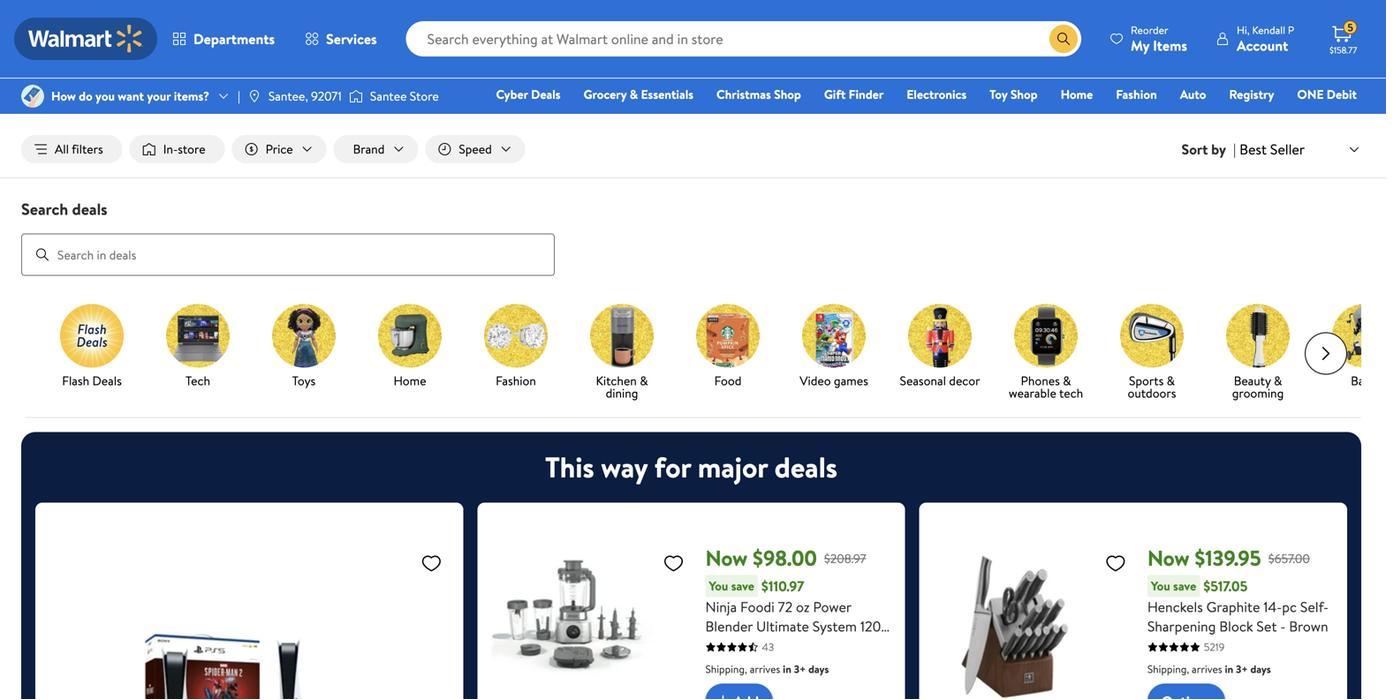 Task type: describe. For each thing, give the bounding box(es) containing it.
price button
[[232, 135, 327, 164]]

sort by |
[[1182, 140, 1236, 159]]

major
[[698, 448, 768, 487]]

search
[[21, 198, 68, 221]]

& for wearable
[[1063, 372, 1071, 390]]

brown
[[1289, 617, 1328, 637]]

11 sec
[[811, 49, 826, 95]]

power
[[813, 598, 851, 617]]

video
[[800, 372, 831, 390]]

: for 44
[[796, 54, 800, 73]]

deals for search
[[72, 198, 107, 221]]

toy shop
[[990, 86, 1038, 103]]

toys image
[[272, 304, 336, 368]]

reorder
[[1131, 23, 1168, 38]]

how
[[51, 87, 76, 105]]

14-
[[1264, 598, 1282, 617]]

departments
[[193, 29, 275, 49]]

phones & wearable tech image
[[1014, 304, 1078, 368]]

add to favorites list, playstation 5 disc console - marvel's spider-man 2 bundle image
[[421, 553, 442, 575]]

cyber deals link
[[488, 85, 569, 104]]

want
[[118, 87, 144, 105]]

sec
[[811, 80, 826, 95]]

santee, 92071
[[268, 87, 342, 105]]

-
[[1280, 617, 1286, 637]]

cyber deals end in
[[535, 57, 703, 86]]

: for 04
[[754, 54, 758, 73]]

& for grooming
[[1274, 372, 1282, 390]]

gift finder link
[[816, 85, 892, 104]]

one
[[1297, 86, 1324, 103]]

Search search field
[[406, 21, 1081, 57]]

1 vertical spatial home link
[[364, 304, 456, 391]]

video games link
[[788, 304, 880, 391]]

christmas shop link
[[709, 85, 809, 104]]

tech image
[[166, 304, 230, 368]]

your
[[147, 87, 171, 105]]

now $139.95 $657.00
[[1147, 544, 1310, 573]]

min
[[771, 80, 788, 95]]

baby
[[1351, 372, 1377, 390]]

best seller
[[1240, 139, 1305, 159]]

silver,
[[724, 637, 761, 656]]

sports
[[1129, 372, 1164, 390]]

kitchen & dining image
[[590, 304, 654, 368]]

sports & outdoors link
[[1106, 304, 1198, 403]]

1 horizontal spatial fashion link
[[1108, 85, 1165, 104]]

gift finder
[[824, 86, 884, 103]]

walmart image
[[28, 25, 143, 53]]

blender
[[705, 617, 753, 637]]

shop for toy shop
[[1011, 86, 1038, 103]]

video games
[[800, 372, 868, 390]]

kendall
[[1252, 23, 1285, 38]]

in for now $98.00
[[783, 662, 791, 677]]

best
[[1240, 139, 1267, 159]]

speed button
[[425, 135, 525, 164]]

92071
[[311, 87, 342, 105]]

brand
[[353, 140, 385, 158]]

deals for cyber
[[595, 57, 642, 86]]

all filters
[[55, 140, 103, 158]]

for
[[654, 448, 691, 487]]

items
[[1153, 36, 1187, 55]]

0 horizontal spatial fashion link
[[470, 304, 562, 391]]

1 horizontal spatial home
[[1061, 86, 1093, 103]]

deals for flash deals
[[92, 372, 122, 390]]

| inside sort and filter section element
[[1233, 140, 1236, 159]]

1 vertical spatial fashion
[[496, 372, 536, 390]]

beauty & grooming link
[[1212, 304, 1304, 403]]

cyber for cyber deals end in
[[535, 57, 590, 86]]

shipping, for now $139.95
[[1147, 662, 1189, 677]]

in for now $139.95
[[1225, 662, 1234, 677]]

by
[[1211, 140, 1226, 159]]

grocery & essentials
[[584, 86, 694, 103]]

save for $139.95
[[1173, 578, 1196, 595]]

arrives for $98.00
[[750, 662, 780, 677]]

$657.00
[[1268, 550, 1310, 567]]

santee store
[[370, 87, 439, 105]]

walmart+
[[1304, 110, 1357, 128]]

tech link
[[152, 304, 244, 391]]

add to favorites list, ninja foodi 72 oz power blender ultimate system 1200 w, silver, ss400 image
[[663, 553, 684, 575]]

flash
[[62, 372, 89, 390]]

decor
[[949, 372, 980, 390]]

toy
[[990, 86, 1008, 103]]

1200
[[860, 617, 890, 637]]

0 horizontal spatial home
[[394, 372, 426, 390]]

days for $98.00
[[808, 662, 829, 677]]

you
[[95, 87, 115, 105]]

beauty
[[1234, 372, 1271, 390]]

registry link
[[1221, 85, 1282, 104]]

3+ for now $98.00
[[794, 662, 806, 677]]

search image
[[35, 248, 49, 262]]

& for outdoors
[[1167, 372, 1175, 390]]

$208.97
[[824, 550, 866, 567]]

$110.97
[[761, 577, 804, 596]]

one debit walmart+
[[1297, 86, 1357, 128]]

kitchen & dining link
[[576, 304, 668, 403]]

seasonal
[[900, 372, 946, 390]]

sort and filter section element
[[0, 121, 1386, 178]]

kitchen
[[596, 372, 637, 390]]

cyber deals end in 4 hours 44 minutes 11 seconds element
[[535, 57, 703, 86]]

in-store button
[[130, 135, 225, 164]]

how do you want your items?
[[51, 87, 209, 105]]

5
[[1348, 20, 1353, 35]]

home image
[[378, 304, 442, 368]]

registry
[[1229, 86, 1274, 103]]

 image for how do you want your items?
[[21, 85, 44, 108]]

search icon image
[[1057, 32, 1071, 46]]

in-store
[[163, 140, 205, 158]]

filters
[[72, 140, 103, 158]]

44
[[766, 49, 791, 78]]

store
[[410, 87, 439, 105]]

next slide for chipmodulewithimages list image
[[1305, 333, 1347, 375]]

ninja
[[705, 598, 737, 617]]

wearable
[[1009, 385, 1056, 402]]

auto
[[1180, 86, 1206, 103]]

in-
[[163, 140, 178, 158]]



Task type: vqa. For each thing, say whether or not it's contained in the screenshot.
Christmas Shop Shop
yes



Task type: locate. For each thing, give the bounding box(es) containing it.
0 horizontal spatial days
[[808, 662, 829, 677]]

43
[[762, 640, 774, 655]]

sports & outdoors image
[[1120, 304, 1184, 368]]

shipping, arrives in 3+ days for $139.95
[[1147, 662, 1271, 677]]

save inside you save $110.97 ninja foodi 72 oz power blender ultimate system 1200 w, silver, ss400
[[731, 578, 754, 595]]

| right items?
[[238, 87, 240, 105]]

flash deals image
[[60, 304, 124, 368]]

shipping, arrives in 3+ days down 43
[[705, 662, 829, 677]]

brand button
[[334, 135, 418, 164]]

1 horizontal spatial deals
[[595, 57, 642, 86]]

arrives down 43
[[750, 662, 780, 677]]

items?
[[174, 87, 209, 105]]

walmart+ link
[[1296, 110, 1365, 129]]

 image
[[247, 89, 261, 103]]

kitchen & dining
[[596, 372, 648, 402]]

days down set
[[1251, 662, 1271, 677]]

1 save from the left
[[731, 578, 754, 595]]

1 horizontal spatial  image
[[349, 87, 363, 105]]

&
[[630, 86, 638, 103], [640, 372, 648, 390], [1063, 372, 1071, 390], [1167, 372, 1175, 390], [1274, 372, 1282, 390]]

home
[[1061, 86, 1093, 103], [394, 372, 426, 390]]

2 save from the left
[[1173, 578, 1196, 595]]

phones & wearable tech
[[1009, 372, 1083, 402]]

arrives down 5219
[[1192, 662, 1222, 677]]

0 vertical spatial home
[[1061, 86, 1093, 103]]

1 now from the left
[[705, 544, 748, 573]]

$158.77
[[1330, 44, 1357, 56]]

 image left how
[[21, 85, 44, 108]]

store
[[178, 140, 205, 158]]

shipping, arrives in 3+ days down 5219
[[1147, 662, 1271, 677]]

in down block
[[1225, 662, 1234, 677]]

|
[[238, 87, 240, 105], [1233, 140, 1236, 159]]

seller
[[1270, 139, 1305, 159]]

1 : from the left
[[754, 54, 758, 73]]

:
[[754, 54, 758, 73], [796, 54, 800, 73]]

72
[[778, 598, 793, 617]]

one debit link
[[1289, 85, 1365, 104]]

do
[[79, 87, 92, 105]]

1 horizontal spatial you
[[1151, 578, 1170, 595]]

 image for santee store
[[349, 87, 363, 105]]

3+ down block
[[1236, 662, 1248, 677]]

timer
[[14, 40, 1372, 107]]

you up henckels
[[1151, 578, 1170, 595]]

2 days from the left
[[1251, 662, 1271, 677]]

0 horizontal spatial arrives
[[750, 662, 780, 677]]

seasonal decor image
[[908, 304, 972, 368]]

add to favorites list, henckels graphite 14-pc self-sharpening block set - brown image
[[1105, 553, 1126, 575]]

games
[[834, 372, 868, 390]]

now up henckels
[[1147, 544, 1190, 573]]

save up 'foodi'
[[731, 578, 754, 595]]

04 : hours
[[724, 49, 758, 95]]

2 you from the left
[[1151, 578, 1170, 595]]

grocery
[[584, 86, 627, 103]]

1 horizontal spatial :
[[796, 54, 800, 73]]

0 vertical spatial home link
[[1053, 85, 1101, 104]]

speed
[[459, 140, 492, 158]]

Search deals search field
[[0, 198, 1386, 276]]

$517.05
[[1204, 577, 1248, 596]]

days down system
[[808, 662, 829, 677]]

toys
[[292, 372, 316, 390]]

gift
[[824, 86, 846, 103]]

save up henckels
[[1173, 578, 1196, 595]]

cyber for cyber deals
[[496, 86, 528, 103]]

beauty & grooming image
[[1226, 304, 1290, 368]]

& inside beauty & grooming
[[1274, 372, 1282, 390]]

Search in deals search field
[[21, 234, 555, 276]]

deals left the grocery
[[531, 86, 561, 103]]

cyber deals
[[496, 86, 561, 103]]

0 horizontal spatial :
[[754, 54, 758, 73]]

home down search icon at the top right of page
[[1061, 86, 1093, 103]]

phones & wearable tech link
[[1000, 304, 1092, 403]]

0 horizontal spatial 3+
[[794, 662, 806, 677]]

1 horizontal spatial arrives
[[1192, 662, 1222, 677]]

shipping, up add to cart icon
[[705, 662, 747, 677]]

auto link
[[1172, 85, 1214, 104]]

0 vertical spatial deals
[[595, 57, 642, 86]]

set
[[1257, 617, 1277, 637]]

shop right toy
[[1011, 86, 1038, 103]]

services
[[326, 29, 377, 49]]

0 horizontal spatial fashion
[[496, 372, 536, 390]]

ultimate
[[756, 617, 809, 637]]

add to cart image
[[713, 691, 734, 700]]

2 shipping, arrives in 3+ days from the left
[[1147, 662, 1271, 677]]

hi,
[[1237, 23, 1250, 38]]

in down ss400
[[783, 662, 791, 677]]

& for essentials
[[630, 86, 638, 103]]

3+ for now $139.95
[[1236, 662, 1248, 677]]

2 3+ from the left
[[1236, 662, 1248, 677]]

you save $110.97 ninja foodi 72 oz power blender ultimate system 1200 w, silver, ss400
[[705, 577, 890, 656]]

1 3+ from the left
[[794, 662, 806, 677]]

end
[[647, 57, 681, 86]]

foodi
[[740, 598, 775, 617]]

1 vertical spatial fashion link
[[470, 304, 562, 391]]

save for $98.00
[[731, 578, 754, 595]]

all filters button
[[21, 135, 123, 164]]

0 horizontal spatial shipping, arrives in 3+ days
[[705, 662, 829, 677]]

now $98.00 $208.97
[[705, 544, 866, 573]]

1 horizontal spatial home link
[[1053, 85, 1101, 104]]

1 horizontal spatial save
[[1173, 578, 1196, 595]]

fashion down my
[[1116, 86, 1157, 103]]

1 shipping, from the left
[[705, 662, 747, 677]]

1 horizontal spatial in
[[783, 662, 791, 677]]

sports & outdoors
[[1128, 372, 1176, 402]]

0 vertical spatial fashion link
[[1108, 85, 1165, 104]]

3+
[[794, 662, 806, 677], [1236, 662, 1248, 677]]

0 horizontal spatial shipping,
[[705, 662, 747, 677]]

3+ down ss400
[[794, 662, 806, 677]]

44 : min
[[766, 49, 800, 95]]

flash deals link
[[46, 304, 138, 391]]

w,
[[705, 637, 721, 656]]

1 horizontal spatial cyber
[[535, 57, 590, 86]]

0 horizontal spatial  image
[[21, 85, 44, 108]]

1 horizontal spatial shop
[[1011, 86, 1038, 103]]

2 now from the left
[[1147, 544, 1190, 573]]

arrives
[[750, 662, 780, 677], [1192, 662, 1222, 677]]

shipping, arrives in 3+ days for $98.00
[[705, 662, 829, 677]]

2 vertical spatial deals
[[775, 448, 838, 487]]

1 vertical spatial home
[[394, 372, 426, 390]]

| right by
[[1233, 140, 1236, 159]]

0 horizontal spatial in
[[687, 57, 703, 86]]

1 horizontal spatial deals
[[531, 86, 561, 103]]

deals inside "link"
[[531, 86, 561, 103]]

0 vertical spatial fashion
[[1116, 86, 1157, 103]]

& for dining
[[640, 372, 648, 390]]

home link
[[1053, 85, 1101, 104], [364, 304, 456, 391]]

account
[[1237, 36, 1288, 55]]

0 horizontal spatial cyber
[[496, 86, 528, 103]]

best seller button
[[1236, 138, 1365, 161]]

& right sports
[[1167, 372, 1175, 390]]

you inside you save $110.97 ninja foodi 72 oz power blender ultimate system 1200 w, silver, ss400
[[709, 578, 728, 595]]

& inside phones & wearable tech
[[1063, 372, 1071, 390]]

& inside sports & outdoors
[[1167, 372, 1175, 390]]

& right 'beauty'
[[1274, 372, 1282, 390]]

p
[[1288, 23, 1294, 38]]

fashion down fashion image
[[496, 372, 536, 390]]

1 horizontal spatial shipping, arrives in 3+ days
[[1147, 662, 1271, 677]]

0 horizontal spatial home link
[[364, 304, 456, 391]]

you inside you save $517.05 henckels graphite 14-pc self- sharpening block set - brown
[[1151, 578, 1170, 595]]

0 horizontal spatial shop
[[774, 86, 801, 103]]

0 vertical spatial deals
[[531, 86, 561, 103]]

hours
[[725, 80, 751, 95]]

tech
[[186, 372, 210, 390]]

1 arrives from the left
[[750, 662, 780, 677]]

my
[[1131, 36, 1150, 55]]

1 horizontal spatial now
[[1147, 544, 1190, 573]]

cyber inside timer
[[535, 57, 590, 86]]

1 shipping, arrives in 3+ days from the left
[[705, 662, 829, 677]]

& inside 'kitchen & dining'
[[640, 372, 648, 390]]

days for $139.95
[[1251, 662, 1271, 677]]

shipping, down sharpening
[[1147, 662, 1189, 677]]

now up ninja
[[705, 544, 748, 573]]

1 days from the left
[[808, 662, 829, 677]]

shipping,
[[705, 662, 747, 677], [1147, 662, 1189, 677]]

1 horizontal spatial 3+
[[1236, 662, 1248, 677]]

oz
[[796, 598, 810, 617]]

christmas
[[717, 86, 771, 103]]

arrives for $139.95
[[1192, 662, 1222, 677]]

baby image
[[1332, 304, 1386, 368]]

0 horizontal spatial deals
[[92, 372, 122, 390]]

home down the home image
[[394, 372, 426, 390]]

timer containing 04
[[14, 40, 1372, 107]]

2 shop from the left
[[1011, 86, 1038, 103]]

2 shipping, from the left
[[1147, 662, 1189, 677]]

1 vertical spatial deals
[[92, 372, 122, 390]]

deals for cyber deals
[[531, 86, 561, 103]]

way
[[601, 448, 648, 487]]

0 horizontal spatial save
[[731, 578, 754, 595]]

you for now $98.00
[[709, 578, 728, 595]]

christmas shop
[[717, 86, 801, 103]]

1 shop from the left
[[774, 86, 801, 103]]

sharpening
[[1147, 617, 1216, 637]]

services button
[[290, 18, 392, 60]]

fashion image
[[484, 304, 548, 368]]

& right phones
[[1063, 372, 1071, 390]]

shipping, for now $98.00
[[705, 662, 747, 677]]

1 vertical spatial |
[[1233, 140, 1236, 159]]

2 arrives from the left
[[1192, 662, 1222, 677]]

deals right flash
[[92, 372, 122, 390]]

you for now $139.95
[[1151, 578, 1170, 595]]

cyber inside "link"
[[496, 86, 528, 103]]

search deals
[[21, 198, 107, 221]]

food
[[714, 372, 742, 390]]

1 horizontal spatial fashion
[[1116, 86, 1157, 103]]

0 horizontal spatial |
[[238, 87, 240, 105]]

2 horizontal spatial deals
[[775, 448, 838, 487]]

1 horizontal spatial shipping,
[[1147, 662, 1189, 677]]

food image
[[696, 304, 760, 368]]

: right 44
[[796, 54, 800, 73]]

now for now $98.00
[[705, 544, 748, 573]]

Walmart Site-Wide search field
[[406, 21, 1081, 57]]

2 horizontal spatial in
[[1225, 662, 1234, 677]]

& right dining
[[640, 372, 648, 390]]

: right 04 in the top right of the page
[[754, 54, 758, 73]]

$98.00
[[753, 544, 817, 573]]

in right end
[[687, 57, 703, 86]]

essentials
[[641, 86, 694, 103]]

1 you from the left
[[709, 578, 728, 595]]

1 horizontal spatial |
[[1233, 140, 1236, 159]]

santee,
[[268, 87, 308, 105]]

0 vertical spatial |
[[238, 87, 240, 105]]

you up ninja
[[709, 578, 728, 595]]

days
[[808, 662, 829, 677], [1251, 662, 1271, 677]]

 image right 92071
[[349, 87, 363, 105]]

electronics link
[[899, 85, 975, 104]]

video games image
[[802, 304, 866, 368]]

save
[[731, 578, 754, 595], [1173, 578, 1196, 595]]

this way for major deals
[[545, 448, 838, 487]]

this
[[545, 448, 594, 487]]

dining
[[606, 385, 638, 402]]

outdoors
[[1128, 385, 1176, 402]]

shop left sec at the top right of the page
[[774, 86, 801, 103]]

 image
[[21, 85, 44, 108], [349, 87, 363, 105]]

seasonal decor
[[900, 372, 980, 390]]

& right the grocery
[[630, 86, 638, 103]]

1 horizontal spatial days
[[1251, 662, 1271, 677]]

0 horizontal spatial you
[[709, 578, 728, 595]]

1 vertical spatial deals
[[72, 198, 107, 221]]

: inside the 04 : hours
[[754, 54, 758, 73]]

save inside you save $517.05 henckels graphite 14-pc self- sharpening block set - brown
[[1173, 578, 1196, 595]]

0 horizontal spatial now
[[705, 544, 748, 573]]

deals inside search deals search box
[[72, 198, 107, 221]]

2 : from the left
[[796, 54, 800, 73]]

0 horizontal spatial deals
[[72, 198, 107, 221]]

: inside the 44 : min
[[796, 54, 800, 73]]

shop for christmas shop
[[774, 86, 801, 103]]

now for now $139.95
[[1147, 544, 1190, 573]]

shipping, arrives in 3+ days
[[705, 662, 829, 677], [1147, 662, 1271, 677]]



